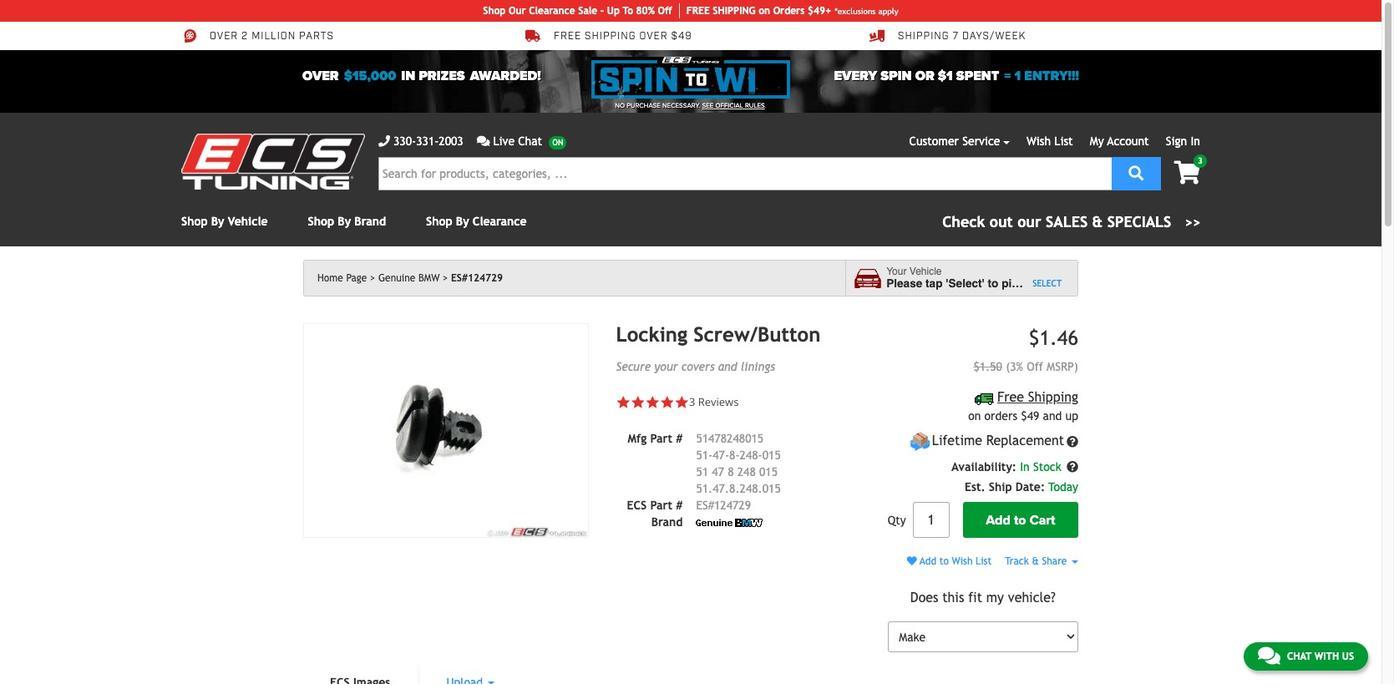 Task type: vqa. For each thing, say whether or not it's contained in the screenshot.
Upload
no



Task type: locate. For each thing, give the bounding box(es) containing it.
off
[[658, 5, 672, 17]]

select
[[1033, 278, 1062, 288]]

secure your covers and linings
[[616, 360, 775, 374]]

sales & specials
[[1046, 213, 1171, 231]]

free down shop our clearance sale - up to 80% off
[[554, 30, 581, 43]]

2 question circle image from the top
[[1067, 461, 1078, 473]]

and right covers
[[718, 360, 737, 374]]

shop for shop by vehicle
[[181, 215, 208, 228]]

2 vertical spatial to
[[939, 556, 949, 567]]

#
[[676, 432, 683, 445], [676, 499, 683, 512]]

1 vertical spatial question circle image
[[1067, 461, 1078, 473]]

1 vertical spatial comments image
[[1258, 646, 1280, 666]]

shipping left 7
[[898, 30, 949, 43]]

list left my on the top right of page
[[1054, 134, 1073, 148]]

1 vertical spatial clearance
[[473, 215, 527, 228]]

spin
[[881, 68, 912, 85]]

0 vertical spatial on
[[759, 5, 770, 17]]

list left track
[[976, 556, 992, 567]]

to left the cart at the right of page
[[1014, 512, 1026, 528]]

genuine bmw image
[[696, 519, 763, 527]]

free shipping image
[[975, 393, 994, 405]]

2 # from the top
[[676, 499, 683, 512]]

to inside button
[[1014, 512, 1026, 528]]

up
[[607, 5, 620, 17]]

parts
[[299, 30, 334, 43]]

3 left reviews
[[689, 395, 695, 410]]

comments image inside live chat link
[[477, 135, 490, 147]]

015
[[762, 448, 781, 462]]

0 vertical spatial #
[[676, 432, 683, 445]]

add right heart image
[[920, 556, 936, 567]]

shop by clearance
[[426, 215, 527, 228]]

part inside 51.47.8.248.015 ecs part #
[[650, 499, 672, 512]]

genuine
[[378, 272, 415, 284]]

0 vertical spatial comments image
[[477, 135, 490, 147]]

80%
[[636, 5, 655, 17]]

0 vertical spatial over
[[210, 30, 238, 43]]

0 horizontal spatial add
[[920, 556, 936, 567]]

1 vertical spatial in
[[1020, 460, 1030, 474]]

2 horizontal spatial by
[[456, 215, 469, 228]]

on inside 'free shipping on orders $49 and up'
[[968, 409, 981, 423]]

brand for es# 124729 brand
[[651, 515, 683, 529]]

1 horizontal spatial over
[[302, 68, 339, 85]]

0 horizontal spatial chat
[[518, 134, 542, 148]]

qty
[[888, 513, 906, 527]]

free shipping over $49
[[554, 30, 692, 43]]

0 vertical spatial free
[[554, 30, 581, 43]]

shop by clearance link
[[426, 215, 527, 228]]

specials
[[1107, 213, 1171, 231]]

star image right star icon
[[645, 395, 660, 410]]

free ship ping on orders $49+ *exclusions apply
[[686, 5, 899, 17]]

brand up the page
[[354, 215, 386, 228]]

over
[[210, 30, 238, 43], [302, 68, 339, 85]]

0 vertical spatial question circle image
[[1067, 436, 1078, 447]]

0 horizontal spatial clearance
[[473, 215, 527, 228]]

1 horizontal spatial vehicle
[[909, 265, 942, 277]]

1 horizontal spatial wish
[[1027, 134, 1051, 148]]

star image
[[631, 395, 645, 410], [645, 395, 660, 410], [660, 395, 674, 410], [674, 395, 689, 410]]

add inside button
[[986, 512, 1011, 528]]

shop for shop our clearance sale - up to 80% off
[[483, 5, 506, 17]]

clearance for our
[[529, 5, 575, 17]]

star image left reviews
[[674, 395, 689, 410]]

vehicle inside your vehicle please tap 'select' to pick a vehicle
[[909, 265, 942, 277]]

0 horizontal spatial on
[[759, 5, 770, 17]]

by up home page link
[[338, 215, 351, 228]]

home page link
[[317, 272, 375, 284]]

free inside 'free shipping on orders $49 and up'
[[997, 389, 1024, 405]]

on down free shipping icon
[[968, 409, 981, 423]]

to for add to cart
[[1014, 512, 1026, 528]]

by down "ecs tuning" image at the left top of the page
[[211, 215, 224, 228]]

comments image inside the "chat with us" 'link'
[[1258, 646, 1280, 666]]

chat left with
[[1287, 651, 1311, 662]]

fit
[[968, 590, 982, 606]]

ecs tuning 'spin to win' contest logo image
[[591, 57, 790, 99]]

chat with us
[[1287, 651, 1354, 662]]

vehicle down "ecs tuning" image at the left top of the page
[[228, 215, 268, 228]]

2 horizontal spatial to
[[1014, 512, 1026, 528]]

0 horizontal spatial in
[[1020, 460, 1030, 474]]

question circle image for lifetime replacement
[[1067, 436, 1078, 447]]

clearance
[[529, 5, 575, 17], [473, 215, 527, 228]]

to right heart image
[[939, 556, 949, 567]]

spent
[[956, 68, 999, 85]]

1 horizontal spatial shipping
[[1028, 389, 1078, 405]]

1 vertical spatial over
[[302, 68, 339, 85]]

on
[[759, 5, 770, 17], [968, 409, 981, 423]]

chat right live
[[518, 134, 542, 148]]

ship
[[989, 480, 1012, 494]]

add down ship
[[986, 512, 1011, 528]]

in for availability:
[[1020, 460, 1030, 474]]

chat
[[518, 134, 542, 148], [1287, 651, 1311, 662]]

0 horizontal spatial $49
[[671, 30, 692, 43]]

0 horizontal spatial over
[[210, 30, 238, 43]]

comments image left chat with us
[[1258, 646, 1280, 666]]

3 by from the left
[[456, 215, 469, 228]]

brand
[[354, 215, 386, 228], [651, 515, 683, 529]]

clearance right our
[[529, 5, 575, 17]]

search image
[[1129, 165, 1144, 180]]

in up the est. ship date: today
[[1020, 460, 1030, 474]]

51.47.8.248.015 ecs part #
[[627, 482, 781, 512]]

es#124729 - 51478248015 - locking screw/button - secure your covers and linings - genuine bmw - bmw image
[[303, 323, 589, 538]]

apply
[[878, 6, 899, 15]]

1 horizontal spatial add
[[986, 512, 1011, 528]]

1 question circle image from the top
[[1067, 436, 1078, 447]]

0 horizontal spatial &
[[1032, 556, 1039, 567]]

=
[[1004, 68, 1011, 85]]

availability: in stock
[[951, 460, 1065, 474]]

shop inside shop our clearance sale - up to 80% off link
[[483, 5, 506, 17]]

select link
[[1033, 276, 1062, 290]]

stock
[[1033, 460, 1061, 474]]

my
[[986, 590, 1004, 606]]

& for sales
[[1092, 213, 1103, 231]]

0 vertical spatial in
[[1191, 134, 1200, 148]]

1 vertical spatial list
[[976, 556, 992, 567]]

0 vertical spatial 3
[[1198, 156, 1203, 165]]

1 horizontal spatial to
[[988, 277, 999, 290]]

1 vertical spatial $49
[[1021, 409, 1039, 423]]

0 vertical spatial clearance
[[529, 5, 575, 17]]

track & share
[[1005, 556, 1070, 567]]

my account
[[1090, 134, 1149, 148]]

0 vertical spatial and
[[718, 360, 737, 374]]

1 horizontal spatial and
[[1043, 409, 1062, 423]]

0 horizontal spatial vehicle
[[228, 215, 268, 228]]

wish up this
[[952, 556, 973, 567]]

& right sales
[[1092, 213, 1103, 231]]

brand inside es# 124729 brand
[[651, 515, 683, 529]]

1 star image from the left
[[631, 395, 645, 410]]

est. ship date: today
[[965, 480, 1078, 494]]

3 for 3
[[1198, 156, 1203, 165]]

0 horizontal spatial 3
[[689, 395, 695, 410]]

star image up mfg
[[631, 395, 645, 410]]

vehicle up tap
[[909, 265, 942, 277]]

over left 2
[[210, 30, 238, 43]]

124729
[[714, 499, 751, 512]]

off
[[1027, 360, 1043, 374]]

0 vertical spatial part
[[650, 432, 672, 445]]

1 vertical spatial part
[[650, 499, 672, 512]]

0 horizontal spatial by
[[211, 215, 224, 228]]

0 horizontal spatial free
[[554, 30, 581, 43]]

# left es#
[[676, 499, 683, 512]]

1 horizontal spatial free
[[997, 389, 1024, 405]]

1 vertical spatial #
[[676, 499, 683, 512]]

over down parts
[[302, 68, 339, 85]]

0 horizontal spatial comments image
[[477, 135, 490, 147]]

.
[[765, 102, 766, 109]]

$1
[[938, 68, 953, 85]]

1 part from the top
[[650, 432, 672, 445]]

clearance up es#124729
[[473, 215, 527, 228]]

and left up
[[1043, 409, 1062, 423]]

your
[[654, 360, 678, 374]]

1 by from the left
[[211, 215, 224, 228]]

customer service
[[909, 134, 1000, 148]]

wish right service
[[1027, 134, 1051, 148]]

question circle image
[[1067, 436, 1078, 447], [1067, 461, 1078, 473]]

1 vertical spatial add
[[920, 556, 936, 567]]

add
[[986, 512, 1011, 528], [920, 556, 936, 567]]

0 vertical spatial list
[[1054, 134, 1073, 148]]

comments image left live
[[477, 135, 490, 147]]

part right ecs at the left of page
[[650, 499, 672, 512]]

# right mfg
[[676, 432, 683, 445]]

page
[[346, 272, 367, 284]]

$49 right over
[[671, 30, 692, 43]]

free shipping over $49 link
[[525, 28, 692, 43]]

shop by vehicle link
[[181, 215, 268, 228]]

1 horizontal spatial chat
[[1287, 651, 1311, 662]]

shipping up up
[[1028, 389, 1078, 405]]

0 horizontal spatial to
[[939, 556, 949, 567]]

0 vertical spatial add
[[986, 512, 1011, 528]]

1 vertical spatial shipping
[[1028, 389, 1078, 405]]

&
[[1092, 213, 1103, 231], [1032, 556, 1039, 567]]

part
[[650, 432, 672, 445], [650, 499, 672, 512]]

0 vertical spatial shipping
[[898, 30, 949, 43]]

1 vertical spatial free
[[997, 389, 1024, 405]]

brand down 51.47.8.248.015 ecs part #
[[651, 515, 683, 529]]

shop for shop by clearance
[[426, 215, 452, 228]]

0 horizontal spatial brand
[[354, 215, 386, 228]]

1 vertical spatial vehicle
[[909, 265, 942, 277]]

0 horizontal spatial shipping
[[898, 30, 949, 43]]

free up orders
[[997, 389, 1024, 405]]

in right sign
[[1191, 134, 1200, 148]]

1 vertical spatial 3
[[689, 395, 695, 410]]

shop our clearance sale - up to 80% off
[[483, 5, 672, 17]]

1 vertical spatial wish
[[952, 556, 973, 567]]

chat inside 'link'
[[1287, 651, 1311, 662]]

1 vertical spatial and
[[1043, 409, 1062, 423]]

this
[[942, 590, 964, 606]]

$49 up replacement
[[1021, 409, 1039, 423]]

over
[[639, 30, 668, 43]]

star image down your
[[660, 395, 674, 410]]

linings
[[741, 360, 775, 374]]

1 horizontal spatial in
[[1191, 134, 1200, 148]]

1 horizontal spatial &
[[1092, 213, 1103, 231]]

date:
[[1016, 480, 1045, 494]]

0 horizontal spatial wish
[[952, 556, 973, 567]]

1 horizontal spatial comments image
[[1258, 646, 1280, 666]]

2 part from the top
[[650, 499, 672, 512]]

sign in
[[1166, 134, 1200, 148]]

by up es#124729
[[456, 215, 469, 228]]

1 vertical spatial to
[[1014, 512, 1026, 528]]

your
[[886, 265, 907, 277]]

es#
[[696, 499, 714, 512]]

0 vertical spatial brand
[[354, 215, 386, 228]]

1 horizontal spatial by
[[338, 215, 351, 228]]

3 reviews link
[[689, 395, 739, 410]]

3 down sign in link
[[1198, 156, 1203, 165]]

over for over 2 million parts
[[210, 30, 238, 43]]

rules
[[745, 102, 765, 109]]

1 vertical spatial chat
[[1287, 651, 1311, 662]]

question circle image down up
[[1067, 436, 1078, 447]]

Search text field
[[378, 157, 1112, 190]]

2 by from the left
[[338, 215, 351, 228]]

sales & specials link
[[942, 210, 1200, 233]]

1 vertical spatial &
[[1032, 556, 1039, 567]]

1 vertical spatial on
[[968, 409, 981, 423]]

shop for shop by brand
[[308, 215, 334, 228]]

& inside sales & specials link
[[1092, 213, 1103, 231]]

& right track
[[1032, 556, 1039, 567]]

1 horizontal spatial brand
[[651, 515, 683, 529]]

1 horizontal spatial clearance
[[529, 5, 575, 17]]

list
[[1054, 134, 1073, 148], [976, 556, 992, 567]]

1 horizontal spatial 3
[[1198, 156, 1203, 165]]

covers
[[681, 360, 715, 374]]

on right ping
[[759, 5, 770, 17]]

2
[[241, 30, 248, 43]]

question circle image up today
[[1067, 461, 1078, 473]]

(3%
[[1006, 360, 1023, 374]]

see
[[702, 102, 714, 109]]

1 vertical spatial brand
[[651, 515, 683, 529]]

1 horizontal spatial list
[[1054, 134, 1073, 148]]

None text field
[[913, 502, 949, 538]]

part right mfg
[[650, 432, 672, 445]]

1 horizontal spatial on
[[968, 409, 981, 423]]

shipping 7 days/week
[[898, 30, 1026, 43]]

0 vertical spatial &
[[1092, 213, 1103, 231]]

comments image
[[477, 135, 490, 147], [1258, 646, 1280, 666]]

to left pick
[[988, 277, 999, 290]]

our
[[509, 5, 526, 17]]

in
[[1191, 134, 1200, 148], [1020, 460, 1030, 474]]

0 vertical spatial to
[[988, 277, 999, 290]]

prizes
[[419, 68, 465, 85]]

1 horizontal spatial $49
[[1021, 409, 1039, 423]]



Task type: describe. For each thing, give the bounding box(es) containing it.
8-
[[729, 448, 740, 462]]

over $15,000 in prizes
[[302, 68, 465, 85]]

star image
[[616, 395, 631, 410]]

million
[[252, 30, 296, 43]]

es# 124729 brand
[[651, 499, 751, 529]]

locking
[[616, 322, 687, 346]]

over 2 million parts
[[210, 30, 334, 43]]

est.
[[965, 480, 985, 494]]

free shipping on orders $49 and up
[[968, 389, 1078, 423]]

0 vertical spatial wish
[[1027, 134, 1051, 148]]

share
[[1042, 556, 1067, 567]]

every spin or $1 spent = 1 entry!!!
[[834, 68, 1079, 85]]

comments image for live
[[477, 135, 490, 147]]

us
[[1342, 651, 1354, 662]]

your vehicle please tap 'select' to pick a vehicle
[[886, 265, 1076, 290]]

0 vertical spatial $49
[[671, 30, 692, 43]]

to for add to wish list
[[939, 556, 949, 567]]

0 vertical spatial chat
[[518, 134, 542, 148]]

every
[[834, 68, 877, 85]]

2 star image from the left
[[645, 395, 660, 410]]

and inside 'free shipping on orders $49 and up'
[[1043, 409, 1062, 423]]

live chat link
[[477, 133, 567, 150]]

shipping inside 'free shipping on orders $49 and up'
[[1028, 389, 1078, 405]]

my account link
[[1090, 134, 1149, 148]]

shipping 7 days/week link
[[870, 28, 1026, 43]]

$15,000
[[344, 68, 396, 85]]

screw/button
[[694, 322, 821, 346]]

customer service button
[[909, 133, 1010, 150]]

3 for 3 reviews
[[689, 395, 695, 410]]

sign in link
[[1166, 134, 1200, 148]]

question circle image for in stock
[[1067, 461, 1078, 473]]

3 link
[[1161, 155, 1207, 186]]

clearance for by
[[473, 215, 527, 228]]

by for clearance
[[456, 215, 469, 228]]

track & share button
[[1005, 556, 1078, 567]]

7
[[953, 30, 959, 43]]

entry!!!
[[1024, 68, 1079, 85]]

lifetime
[[932, 433, 982, 449]]

0 horizontal spatial and
[[718, 360, 737, 374]]

& for track
[[1032, 556, 1039, 567]]

248-
[[740, 448, 762, 462]]

does this fit my vehicle?
[[910, 590, 1056, 606]]

add for add to cart
[[986, 512, 1011, 528]]

genuine bmw link
[[378, 272, 448, 284]]

tap
[[926, 277, 943, 290]]

1 # from the top
[[676, 432, 683, 445]]

necessary.
[[662, 102, 700, 109]]

add to cart button
[[963, 502, 1078, 538]]

official
[[715, 102, 743, 109]]

$1.50
[[973, 360, 1002, 374]]

chat with us link
[[1244, 642, 1368, 671]]

es#124729
[[451, 272, 503, 284]]

cart
[[1030, 512, 1055, 528]]

330-
[[393, 134, 416, 148]]

330-331-2003
[[393, 134, 463, 148]]

shipping
[[585, 30, 636, 43]]

mfg
[[628, 432, 647, 445]]

51-
[[696, 448, 713, 462]]

track
[[1005, 556, 1029, 567]]

shopping cart image
[[1174, 161, 1200, 185]]

heart image
[[907, 556, 917, 566]]

ping
[[733, 5, 756, 17]]

vehicle?
[[1008, 590, 1056, 606]]

3 star image from the left
[[660, 395, 674, 410]]

ecs tuning image
[[181, 134, 365, 190]]

orders
[[773, 5, 805, 17]]

secure
[[616, 360, 651, 374]]

comments image for chat
[[1258, 646, 1280, 666]]

phone image
[[378, 135, 390, 147]]

331-
[[416, 134, 439, 148]]

add for add to wish list
[[920, 556, 936, 567]]

service
[[962, 134, 1000, 148]]

2003
[[439, 134, 463, 148]]

47-
[[713, 448, 729, 462]]

-
[[600, 5, 604, 17]]

shop by brand link
[[308, 215, 386, 228]]

pick
[[1002, 277, 1024, 290]]

$49 inside 'free shipping on orders $49 and up'
[[1021, 409, 1039, 423]]

1.46
[[1039, 326, 1078, 349]]

0 vertical spatial vehicle
[[228, 215, 268, 228]]

to inside your vehicle please tap 'select' to pick a vehicle
[[988, 277, 999, 290]]

ecs
[[627, 499, 647, 512]]

by for brand
[[338, 215, 351, 228]]

shipping inside shipping 7 days/week link
[[898, 30, 949, 43]]

locking screw/button
[[616, 322, 821, 346]]

add to wish list
[[917, 556, 992, 567]]

by for vehicle
[[211, 215, 224, 228]]

see official rules link
[[702, 101, 765, 111]]

add to cart
[[986, 512, 1055, 528]]

4 star image from the left
[[674, 395, 689, 410]]

*exclusions
[[835, 6, 876, 15]]

51.47.8.248.015
[[696, 482, 781, 495]]

live
[[493, 134, 515, 148]]

orders
[[984, 409, 1017, 423]]

mfg part #
[[628, 432, 683, 445]]

vehicle
[[1037, 277, 1076, 290]]

up
[[1065, 409, 1078, 423]]

purchase
[[627, 102, 661, 109]]

today
[[1048, 480, 1078, 494]]

this product is lifetime replacement eligible image
[[910, 431, 931, 452]]

in for sign
[[1191, 134, 1200, 148]]

brand for shop by brand
[[354, 215, 386, 228]]

my
[[1090, 134, 1104, 148]]

home
[[317, 272, 343, 284]]

over for over $15,000 in prizes
[[302, 68, 339, 85]]

does
[[910, 590, 938, 606]]

free
[[686, 5, 710, 17]]

reviews
[[698, 395, 739, 410]]

shop by vehicle
[[181, 215, 268, 228]]

free for shipping
[[997, 389, 1024, 405]]

sale
[[578, 5, 597, 17]]

availability:
[[951, 460, 1017, 474]]

replacement
[[986, 433, 1064, 449]]

# inside 51.47.8.248.015 ecs part #
[[676, 499, 683, 512]]

0 horizontal spatial list
[[976, 556, 992, 567]]

free for shipping
[[554, 30, 581, 43]]



